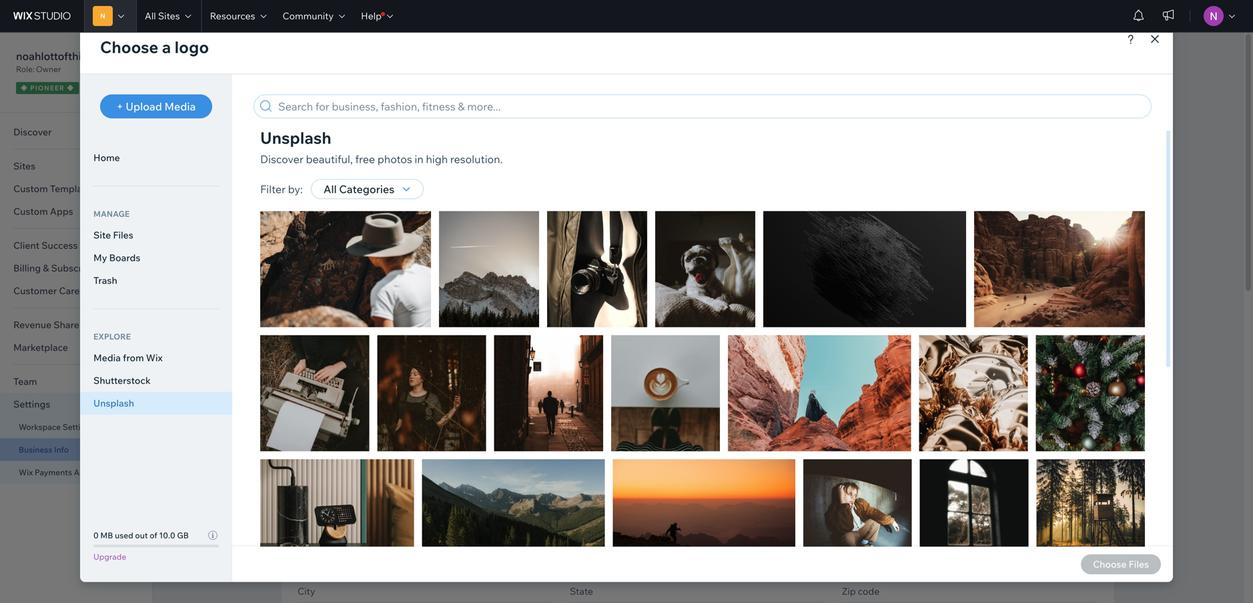 Task type: describe. For each thing, give the bounding box(es) containing it.
customer care tickets link
[[0, 280, 152, 302]]

clients
[[314, 391, 342, 403]]

custom templates link
[[0, 178, 152, 200]]

role:
[[16, 64, 35, 74]]

sites inside sidebar element
[[13, 160, 36, 172]]

report
[[1039, 563, 1059, 571]]

0 vertical spatial info
[[366, 52, 401, 76]]

info inside sidebar element
[[54, 445, 69, 455]]

city
[[298, 586, 315, 598]]

know
[[345, 391, 368, 403]]

marketplace link
[[0, 337, 152, 359]]

discover link
[[0, 121, 152, 144]]

suite,
[[350, 531, 373, 543]]

zip code
[[843, 586, 880, 598]]

settings inside popup button
[[13, 399, 50, 410]]

etc.
[[375, 531, 391, 543]]

business name
[[298, 166, 372, 180]]

1 horizontal spatial business info
[[282, 52, 401, 76]]

upload
[[871, 240, 908, 253]]

wix payments accounts
[[19, 468, 109, 478]]

owner
[[36, 64, 61, 74]]

n button
[[84, 0, 136, 32]]

workspace settings link
[[0, 416, 152, 439]]

wix
[[19, 468, 33, 478]]

and for location
[[351, 327, 372, 342]]

country
[[298, 475, 333, 487]]

marketplace
[[13, 342, 68, 354]]

custom apps link
[[0, 200, 152, 223]]

let
[[298, 391, 312, 403]]

share
[[54, 319, 79, 331]]

help button
[[353, 0, 401, 32]]

sites link
[[0, 155, 152, 178]]

workspace settings
[[19, 422, 94, 432]]

is
[[461, 391, 468, 403]]

and for business
[[352, 121, 373, 136]]

business left url on the top of the page
[[298, 232, 342, 245]]

business site url
[[298, 232, 386, 245]]

business
[[420, 391, 459, 403]]

1 vertical spatial settings
[[63, 422, 94, 432]]

code
[[859, 586, 880, 598]]

settings button
[[0, 393, 152, 416]]

customer
[[13, 285, 57, 297]]

info
[[422, 327, 444, 342]]

revenue share
[[13, 319, 79, 331]]

apps
[[50, 206, 73, 217]]

care
[[59, 285, 80, 297]]

sidebar element
[[0, 32, 153, 604]]

business info inside business info link
[[19, 445, 69, 455]]

custom apps
[[13, 206, 73, 217]]

e.g., Apartment 11 field
[[302, 548, 822, 571]]

upload image button
[[855, 234, 958, 258]]

business up business name
[[298, 121, 349, 136]]

2 ◆ from the left
[[67, 84, 74, 92]]

0 horizontal spatial site
[[345, 232, 362, 245]]

your
[[399, 391, 418, 403]]

all sites
[[145, 10, 180, 22]]

Search for your business address field
[[319, 436, 822, 458]]

e.g., www.url.com/example field
[[302, 252, 686, 275]]

revenue share link
[[0, 314, 152, 337]]

where
[[370, 391, 397, 403]]

upload image
[[871, 240, 942, 253]]

all
[[145, 10, 156, 22]]



Task type: vqa. For each thing, say whether or not it's contained in the screenshot.
the Search for your business address field
yes



Task type: locate. For each thing, give the bounding box(es) containing it.
url
[[365, 232, 386, 245]]

settings down settings popup button
[[63, 422, 94, 432]]

0 vertical spatial business info
[[282, 52, 401, 76]]

settings down team
[[13, 399, 50, 410]]

tickets
[[82, 285, 113, 297]]

location for let
[[298, 376, 339, 389]]

based.
[[470, 391, 499, 403]]

templates
[[50, 183, 96, 195]]

resources
[[210, 10, 255, 22]]

n
[[100, 12, 105, 20]]

Type your business name field
[[302, 187, 686, 210]]

1 vertical spatial site
[[345, 232, 362, 245]]

business and site details
[[298, 121, 439, 136]]

location inside location let clients know where your business is based.
[[298, 376, 339, 389]]

info up wix payments accounts
[[54, 445, 69, 455]]

community
[[283, 10, 334, 22]]

sites
[[158, 10, 180, 22], [13, 160, 36, 172]]

contact
[[375, 327, 419, 342]]

2 location from the top
[[298, 376, 339, 389]]

0 vertical spatial custom
[[13, 183, 48, 195]]

1 vertical spatial sites
[[13, 160, 36, 172]]

0 horizontal spatial sites
[[13, 160, 36, 172]]

map
[[1066, 563, 1079, 571]]

1 horizontal spatial sites
[[158, 10, 180, 22]]

discover
[[13, 126, 52, 138]]

noahlottofthings role: owner
[[16, 49, 100, 74]]

◆ pioneer ◆
[[21, 84, 74, 92]]

team link
[[0, 371, 152, 393]]

0 horizontal spatial info
[[54, 445, 69, 455]]

1 horizontal spatial settings
[[63, 422, 94, 432]]

None field
[[302, 492, 807, 514]]

and
[[352, 121, 373, 136], [351, 327, 372, 342]]

1 vertical spatial info
[[54, 445, 69, 455]]

sites right "all"
[[158, 10, 180, 22]]

business down community at the left
[[282, 52, 362, 76]]

name
[[345, 166, 372, 180]]

and left contact
[[351, 327, 372, 342]]

1 horizontal spatial info
[[366, 52, 401, 76]]

1 location from the top
[[298, 327, 348, 342]]

settings
[[13, 399, 50, 410], [63, 422, 94, 432]]

0 vertical spatial sites
[[158, 10, 180, 22]]

custom templates
[[13, 183, 96, 195]]

1 vertical spatial location
[[298, 376, 339, 389]]

state
[[570, 586, 594, 598]]

help
[[361, 10, 382, 22]]

business info down workspace
[[19, 445, 69, 455]]

revenue
[[13, 319, 51, 331]]

location for and
[[298, 327, 348, 342]]

1 vertical spatial business info
[[19, 445, 69, 455]]

2 custom from the top
[[13, 206, 48, 217]]

0 vertical spatial and
[[352, 121, 373, 136]]

report a map error link
[[1039, 563, 1095, 571]]

1 horizontal spatial ◆
[[67, 84, 74, 92]]

apartment, suite, etc.
[[298, 531, 391, 543]]

and up name
[[352, 121, 373, 136]]

custom left apps
[[13, 206, 48, 217]]

custom for custom apps
[[13, 206, 48, 217]]

business info link
[[0, 439, 152, 461]]

site left 'details'
[[376, 121, 397, 136]]

image
[[910, 240, 942, 253]]

business
[[282, 52, 362, 76], [298, 121, 349, 136], [298, 166, 342, 180], [298, 232, 342, 245], [19, 445, 52, 455]]

◆
[[21, 84, 28, 92], [67, 84, 74, 92]]

business down workspace
[[19, 445, 52, 455]]

workspace
[[19, 422, 61, 432]]

0 horizontal spatial settings
[[13, 399, 50, 410]]

error
[[1081, 563, 1095, 571]]

wix payments accounts link
[[0, 461, 152, 484]]

custom for custom templates
[[13, 183, 48, 195]]

details
[[400, 121, 439, 136]]

location let clients know where your business is based.
[[298, 376, 499, 403]]

site
[[376, 121, 397, 136], [345, 232, 362, 245]]

custom
[[13, 183, 48, 195], [13, 206, 48, 217]]

info down help button
[[366, 52, 401, 76]]

site left url on the top of the page
[[345, 232, 362, 245]]

a
[[1061, 563, 1064, 571]]

◆ down role:
[[21, 84, 28, 92]]

1 horizontal spatial site
[[376, 121, 397, 136]]

1 ◆ from the left
[[21, 84, 28, 92]]

noahlottofthings
[[16, 49, 100, 63]]

apartment,
[[298, 531, 348, 543]]

location and contact info
[[298, 327, 444, 342]]

accounts
[[74, 468, 109, 478]]

report a map error
[[1039, 563, 1095, 571]]

team
[[13, 376, 37, 388]]

business info
[[282, 52, 401, 76], [19, 445, 69, 455]]

map region
[[843, 435, 1099, 571]]

payments
[[35, 468, 72, 478]]

business left name
[[298, 166, 342, 180]]

0 vertical spatial location
[[298, 327, 348, 342]]

address
[[298, 419, 334, 431]]

◆ right pioneer
[[67, 84, 74, 92]]

0 vertical spatial site
[[376, 121, 397, 136]]

business inside sidebar element
[[19, 445, 52, 455]]

location
[[298, 327, 348, 342], [298, 376, 339, 389]]

info
[[366, 52, 401, 76], [54, 445, 69, 455]]

1 vertical spatial and
[[351, 327, 372, 342]]

0 horizontal spatial ◆
[[21, 84, 28, 92]]

0 vertical spatial settings
[[13, 399, 50, 410]]

zip
[[843, 586, 856, 598]]

1 vertical spatial custom
[[13, 206, 48, 217]]

0 horizontal spatial business info
[[19, 445, 69, 455]]

1 custom from the top
[[13, 183, 48, 195]]

business info down help
[[282, 52, 401, 76]]

custom up custom apps
[[13, 183, 48, 195]]

sites down discover
[[13, 160, 36, 172]]

customer care tickets
[[13, 285, 113, 297]]

pioneer
[[30, 84, 65, 92]]



